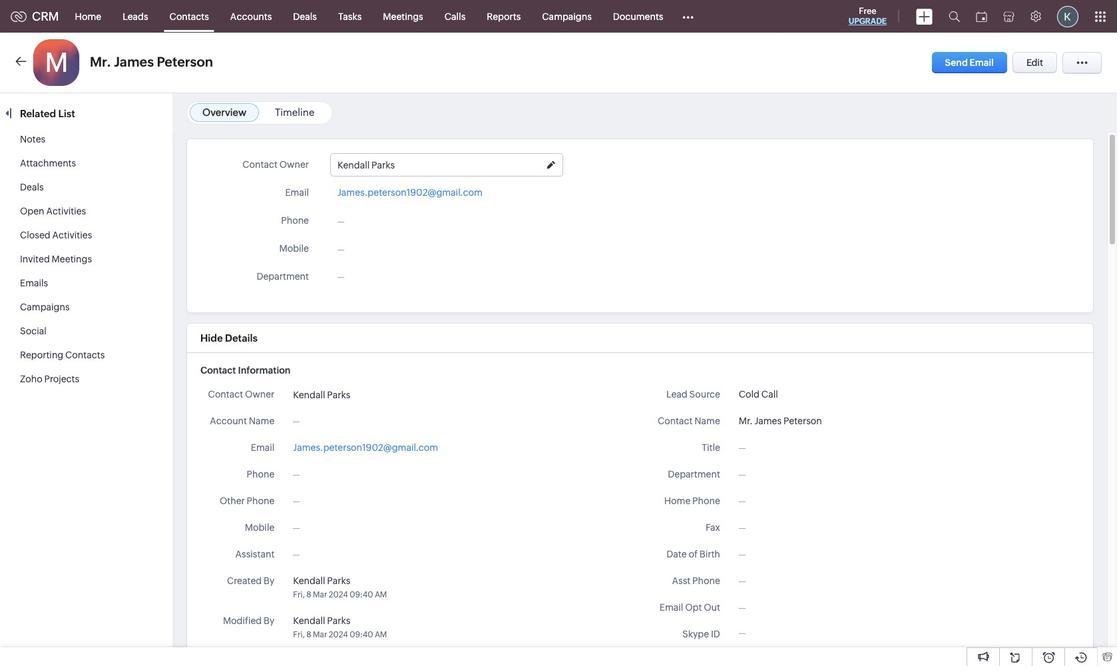 Task type: vqa. For each thing, say whether or not it's contained in the screenshot.
CAMPAIGNS
yes



Task type: describe. For each thing, give the bounding box(es) containing it.
free
[[860, 6, 877, 16]]

social
[[20, 326, 46, 336]]

1 horizontal spatial campaigns
[[543, 11, 592, 22]]

leads
[[123, 11, 148, 22]]

by for created by
[[264, 576, 275, 586]]

calls link
[[434, 0, 477, 32]]

free upgrade
[[849, 6, 887, 26]]

name for account name
[[249, 416, 275, 426]]

documents link
[[603, 0, 675, 32]]

edit
[[1027, 57, 1044, 68]]

8 for created by
[[307, 590, 311, 600]]

kendall parks for email
[[338, 160, 395, 171]]

0 vertical spatial james.peterson1902@gmail.com
[[338, 187, 483, 198]]

asst phone
[[673, 576, 721, 586]]

cold
[[739, 389, 760, 400]]

am for modified by
[[375, 630, 387, 640]]

0 horizontal spatial mr. james peterson
[[90, 54, 213, 69]]

overview link
[[203, 107, 247, 118]]

send
[[946, 57, 969, 68]]

account name
[[210, 416, 275, 426]]

tasks link
[[328, 0, 373, 32]]

invited meetings
[[20, 254, 92, 264]]

projects
[[44, 374, 79, 384]]

1 horizontal spatial deals link
[[283, 0, 328, 32]]

contact down 'hide'
[[201, 365, 236, 376]]

social link
[[20, 326, 46, 336]]

account
[[210, 416, 247, 426]]

notes link
[[20, 134, 45, 145]]

crm link
[[11, 9, 59, 23]]

out
[[704, 602, 721, 613]]

phone for other phone
[[247, 496, 275, 506]]

related list
[[20, 108, 77, 119]]

name for contact name
[[695, 416, 721, 426]]

timeline link
[[275, 107, 315, 118]]

created
[[227, 576, 262, 586]]

1 horizontal spatial deals
[[293, 11, 317, 22]]

contact up account
[[208, 389, 243, 400]]

by for modified by
[[264, 616, 275, 626]]

source
[[690, 389, 721, 400]]

1 vertical spatial deals
[[20, 182, 44, 193]]

contact name
[[658, 416, 721, 426]]

send email
[[946, 57, 995, 68]]

assistant
[[236, 549, 275, 560]]

0 vertical spatial james
[[114, 54, 154, 69]]

search image
[[949, 11, 961, 22]]

0 horizontal spatial campaigns link
[[20, 302, 70, 312]]

lead
[[667, 389, 688, 400]]

2024 for modified by
[[329, 630, 348, 640]]

related
[[20, 108, 56, 119]]

1 vertical spatial peterson
[[784, 416, 823, 426]]

reports link
[[477, 0, 532, 32]]

information
[[238, 365, 291, 376]]

search element
[[941, 0, 969, 33]]

phone for asst phone
[[693, 576, 721, 586]]

skype
[[683, 629, 710, 640]]

zoho projects
[[20, 374, 79, 384]]

0 vertical spatial mobile
[[279, 243, 309, 254]]

details
[[225, 332, 258, 344]]

cold call
[[739, 389, 779, 400]]

phone for home phone
[[693, 496, 721, 506]]

open activities
[[20, 206, 86, 217]]

invited
[[20, 254, 50, 264]]

reporting
[[20, 350, 63, 360]]

email opt out
[[660, 602, 721, 613]]

date
[[667, 549, 687, 560]]

fax
[[706, 522, 721, 533]]

skype id
[[683, 629, 721, 640]]

emails link
[[20, 278, 48, 288]]

0 horizontal spatial mr.
[[90, 54, 111, 69]]

activities for closed activities
[[52, 230, 92, 241]]

contact information
[[201, 365, 291, 376]]

0 horizontal spatial deals link
[[20, 182, 44, 193]]

0 horizontal spatial peterson
[[157, 54, 213, 69]]

mar for modified by
[[313, 630, 327, 640]]

modified
[[223, 616, 262, 626]]

asst
[[673, 576, 691, 586]]

home link
[[64, 0, 112, 32]]

1 vertical spatial james
[[755, 416, 782, 426]]

call
[[762, 389, 779, 400]]

contact owner for email
[[243, 159, 309, 170]]

home for home phone
[[665, 496, 691, 506]]

kendall parks for account name
[[293, 390, 351, 400]]

documents
[[613, 11, 664, 22]]

leads link
[[112, 0, 159, 32]]

zoho
[[20, 374, 42, 384]]

other phone
[[220, 496, 275, 506]]

upgrade
[[849, 17, 887, 26]]

id
[[712, 629, 721, 640]]

send email button
[[932, 52, 1008, 73]]

reporting contacts
[[20, 350, 105, 360]]

birth
[[700, 549, 721, 560]]

accounts
[[230, 11, 272, 22]]



Task type: locate. For each thing, give the bounding box(es) containing it.
0 vertical spatial by
[[264, 576, 275, 586]]

2 mar from the top
[[313, 630, 327, 640]]

1 vertical spatial am
[[375, 630, 387, 640]]

tasks
[[338, 11, 362, 22]]

1 vertical spatial campaigns link
[[20, 302, 70, 312]]

1 vertical spatial mobile
[[245, 522, 275, 533]]

2 by from the top
[[264, 616, 275, 626]]

invited meetings link
[[20, 254, 92, 264]]

09:40 for created by
[[350, 590, 373, 600]]

0 vertical spatial owner
[[280, 159, 309, 170]]

campaigns
[[543, 11, 592, 22], [20, 302, 70, 312]]

1 vertical spatial owner
[[245, 389, 275, 400]]

by right created
[[264, 576, 275, 586]]

am for created by
[[375, 590, 387, 600]]

name down source
[[695, 416, 721, 426]]

owner for email
[[280, 159, 309, 170]]

mr. down cold
[[739, 416, 753, 426]]

profile image
[[1058, 6, 1079, 27]]

m
[[45, 47, 68, 78]]

zoho projects link
[[20, 374, 79, 384]]

by
[[264, 576, 275, 586], [264, 616, 275, 626]]

0 vertical spatial deals link
[[283, 0, 328, 32]]

campaigns link down emails
[[20, 302, 70, 312]]

1 horizontal spatial owner
[[280, 159, 309, 170]]

campaigns down emails
[[20, 302, 70, 312]]

1 vertical spatial kendall parks fri, 8 mar 2024 09:40 am
[[293, 616, 387, 640]]

0 vertical spatial meetings
[[383, 11, 424, 22]]

date of birth
[[667, 549, 721, 560]]

1 vertical spatial by
[[264, 616, 275, 626]]

2 09:40 from the top
[[350, 630, 373, 640]]

owner
[[280, 159, 309, 170], [245, 389, 275, 400]]

0 horizontal spatial contacts
[[65, 350, 105, 360]]

1 horizontal spatial contacts
[[170, 11, 209, 22]]

0 vertical spatial mar
[[313, 590, 327, 600]]

fri, for modified by
[[293, 630, 305, 640]]

mr. james peterson
[[90, 54, 213, 69], [739, 416, 823, 426]]

notes
[[20, 134, 45, 145]]

1 horizontal spatial name
[[695, 416, 721, 426]]

kendall parks fri, 8 mar 2024 09:40 am
[[293, 576, 387, 600], [293, 616, 387, 640]]

2 fri, from the top
[[293, 630, 305, 640]]

1 2024 from the top
[[329, 590, 348, 600]]

0 horizontal spatial department
[[257, 271, 309, 282]]

fri,
[[293, 590, 305, 600], [293, 630, 305, 640]]

0 vertical spatial department
[[257, 271, 309, 282]]

0 horizontal spatial mobile
[[245, 522, 275, 533]]

1 horizontal spatial home
[[665, 496, 691, 506]]

1 vertical spatial 09:40
[[350, 630, 373, 640]]

0 vertical spatial peterson
[[157, 54, 213, 69]]

0 horizontal spatial campaigns
[[20, 302, 70, 312]]

activities
[[46, 206, 86, 217], [52, 230, 92, 241]]

1 vertical spatial activities
[[52, 230, 92, 241]]

modified by
[[223, 616, 275, 626]]

reporting contacts link
[[20, 350, 105, 360]]

james down leads link
[[114, 54, 154, 69]]

mr. right m
[[90, 54, 111, 69]]

contacts link
[[159, 0, 220, 32]]

create menu image
[[917, 8, 933, 24]]

0 vertical spatial james.peterson1902@gmail.com link
[[338, 183, 483, 198]]

activities for open activities
[[46, 206, 86, 217]]

deals link up open
[[20, 182, 44, 193]]

contact down lead
[[658, 416, 693, 426]]

1 vertical spatial department
[[668, 469, 721, 480]]

1 vertical spatial fri,
[[293, 630, 305, 640]]

1 vertical spatial contacts
[[65, 350, 105, 360]]

8
[[307, 590, 311, 600], [307, 630, 311, 640]]

department
[[257, 271, 309, 282], [668, 469, 721, 480]]

0 vertical spatial 09:40
[[350, 590, 373, 600]]

1 horizontal spatial james
[[755, 416, 782, 426]]

mr. james peterson down leads
[[90, 54, 213, 69]]

1 09:40 from the top
[[350, 590, 373, 600]]

owner down timeline
[[280, 159, 309, 170]]

1 vertical spatial mr.
[[739, 416, 753, 426]]

0 vertical spatial mr. james peterson
[[90, 54, 213, 69]]

1 vertical spatial mr. james peterson
[[739, 416, 823, 426]]

campaigns link right reports
[[532, 0, 603, 32]]

1 vertical spatial campaigns
[[20, 302, 70, 312]]

meetings link
[[373, 0, 434, 32]]

contact
[[243, 159, 278, 170], [201, 365, 236, 376], [208, 389, 243, 400], [658, 416, 693, 426]]

calendar image
[[977, 11, 988, 22]]

0 vertical spatial kendall parks fri, 8 mar 2024 09:40 am
[[293, 576, 387, 600]]

0 vertical spatial 8
[[307, 590, 311, 600]]

0 horizontal spatial deals
[[20, 182, 44, 193]]

reports
[[487, 11, 521, 22]]

1 vertical spatial james.peterson1902@gmail.com
[[293, 442, 438, 453]]

deals up open
[[20, 182, 44, 193]]

home
[[75, 11, 101, 22], [665, 496, 691, 506]]

edit button
[[1013, 52, 1058, 73]]

1 by from the top
[[264, 576, 275, 586]]

deals link left tasks
[[283, 0, 328, 32]]

attachments
[[20, 158, 76, 169]]

home right the crm
[[75, 11, 101, 22]]

deals
[[293, 11, 317, 22], [20, 182, 44, 193]]

created by
[[227, 576, 275, 586]]

1 horizontal spatial peterson
[[784, 416, 823, 426]]

james.peterson1902@gmail.com link
[[338, 183, 483, 198], [293, 441, 438, 455]]

opt
[[686, 602, 702, 613]]

0 horizontal spatial name
[[249, 416, 275, 426]]

mar for created by
[[313, 590, 327, 600]]

0 vertical spatial fri,
[[293, 590, 305, 600]]

deals left tasks
[[293, 11, 317, 22]]

contact down timeline
[[243, 159, 278, 170]]

1 horizontal spatial campaigns link
[[532, 0, 603, 32]]

fri, for created by
[[293, 590, 305, 600]]

calls
[[445, 11, 466, 22]]

contacts up the projects
[[65, 350, 105, 360]]

1 horizontal spatial department
[[668, 469, 721, 480]]

1 horizontal spatial mr. james peterson
[[739, 416, 823, 426]]

kendall parks fri, 8 mar 2024 09:40 am for modified by
[[293, 616, 387, 640]]

0 vertical spatial campaigns
[[543, 11, 592, 22]]

0 vertical spatial campaigns link
[[532, 0, 603, 32]]

1 mar from the top
[[313, 590, 327, 600]]

kendall parks fri, 8 mar 2024 09:40 am for created by
[[293, 576, 387, 600]]

contacts right leads link
[[170, 11, 209, 22]]

mr.
[[90, 54, 111, 69], [739, 416, 753, 426]]

owner for account name
[[245, 389, 275, 400]]

1 kendall parks fri, 8 mar 2024 09:40 am from the top
[[293, 576, 387, 600]]

0 vertical spatial mr.
[[90, 54, 111, 69]]

1 vertical spatial james.peterson1902@gmail.com link
[[293, 441, 438, 455]]

campaigns link
[[532, 0, 603, 32], [20, 302, 70, 312]]

1 name from the left
[[249, 416, 275, 426]]

8 for modified by
[[307, 630, 311, 640]]

0 vertical spatial am
[[375, 590, 387, 600]]

hide details
[[201, 332, 258, 344]]

parks
[[372, 160, 395, 171], [327, 390, 351, 400], [327, 576, 351, 586], [327, 616, 351, 626]]

james down call
[[755, 416, 782, 426]]

2024
[[329, 590, 348, 600], [329, 630, 348, 640]]

logo image
[[11, 11, 27, 22]]

profile element
[[1050, 0, 1087, 32]]

closed activities
[[20, 230, 92, 241]]

1 fri, from the top
[[293, 590, 305, 600]]

1 vertical spatial 2024
[[329, 630, 348, 640]]

contact owner for account name
[[208, 389, 275, 400]]

2 name from the left
[[695, 416, 721, 426]]

1 vertical spatial 8
[[307, 630, 311, 640]]

meetings down closed activities
[[52, 254, 92, 264]]

0 vertical spatial deals
[[293, 11, 317, 22]]

1 vertical spatial contact owner
[[208, 389, 275, 400]]

campaigns right reports
[[543, 11, 592, 22]]

closed activities link
[[20, 230, 92, 241]]

Other Modules field
[[675, 6, 703, 27]]

mar
[[313, 590, 327, 600], [313, 630, 327, 640]]

1 horizontal spatial mobile
[[279, 243, 309, 254]]

hide details link
[[201, 332, 258, 344]]

by right modified
[[264, 616, 275, 626]]

0 vertical spatial contact owner
[[243, 159, 309, 170]]

0 horizontal spatial meetings
[[52, 254, 92, 264]]

owner down information
[[245, 389, 275, 400]]

emails
[[20, 278, 48, 288]]

1 vertical spatial deals link
[[20, 182, 44, 193]]

kendall parks
[[338, 160, 395, 171], [293, 390, 351, 400]]

peterson
[[157, 54, 213, 69], [784, 416, 823, 426]]

2 am from the top
[[375, 630, 387, 640]]

meetings left calls link
[[383, 11, 424, 22]]

title
[[702, 442, 721, 453]]

1 vertical spatial home
[[665, 496, 691, 506]]

list
[[58, 108, 75, 119]]

create menu element
[[909, 0, 941, 32]]

contact owner
[[243, 159, 309, 170], [208, 389, 275, 400]]

email inside "button"
[[970, 57, 995, 68]]

other
[[220, 496, 245, 506]]

2 8 from the top
[[307, 630, 311, 640]]

contact owner down contact information
[[208, 389, 275, 400]]

accounts link
[[220, 0, 283, 32]]

attachments link
[[20, 158, 76, 169]]

0 horizontal spatial james
[[114, 54, 154, 69]]

activities up closed activities link
[[46, 206, 86, 217]]

mr. james peterson down call
[[739, 416, 823, 426]]

0 horizontal spatial home
[[75, 11, 101, 22]]

0 vertical spatial kendall parks
[[338, 160, 395, 171]]

of
[[689, 549, 698, 560]]

0 vertical spatial home
[[75, 11, 101, 22]]

home up date
[[665, 496, 691, 506]]

open activities link
[[20, 206, 86, 217]]

1 horizontal spatial mr.
[[739, 416, 753, 426]]

am
[[375, 590, 387, 600], [375, 630, 387, 640]]

0 vertical spatial contacts
[[170, 11, 209, 22]]

2024 for created by
[[329, 590, 348, 600]]

1 vertical spatial kendall parks
[[293, 390, 351, 400]]

closed
[[20, 230, 50, 241]]

2 2024 from the top
[[329, 630, 348, 640]]

activities up invited meetings link
[[52, 230, 92, 241]]

email
[[970, 57, 995, 68], [285, 187, 309, 198], [251, 442, 275, 453], [660, 602, 684, 613]]

lead source
[[667, 389, 721, 400]]

09:40
[[350, 590, 373, 600], [350, 630, 373, 640]]

home for home
[[75, 11, 101, 22]]

crm
[[32, 9, 59, 23]]

timeline
[[275, 107, 315, 118]]

1 am from the top
[[375, 590, 387, 600]]

2 kendall parks fri, 8 mar 2024 09:40 am from the top
[[293, 616, 387, 640]]

1 vertical spatial meetings
[[52, 254, 92, 264]]

open
[[20, 206, 44, 217]]

deals link
[[283, 0, 328, 32], [20, 182, 44, 193]]

1 vertical spatial mar
[[313, 630, 327, 640]]

contact owner down timeline
[[243, 159, 309, 170]]

1 8 from the top
[[307, 590, 311, 600]]

0 vertical spatial 2024
[[329, 590, 348, 600]]

0 vertical spatial activities
[[46, 206, 86, 217]]

0 horizontal spatial owner
[[245, 389, 275, 400]]

mobile
[[279, 243, 309, 254], [245, 522, 275, 533]]

09:40 for modified by
[[350, 630, 373, 640]]

james.peterson1902@gmail.com
[[338, 187, 483, 198], [293, 442, 438, 453]]

name right account
[[249, 416, 275, 426]]

home phone
[[665, 496, 721, 506]]

1 horizontal spatial meetings
[[383, 11, 424, 22]]

hide
[[201, 332, 223, 344]]

overview
[[203, 107, 247, 118]]



